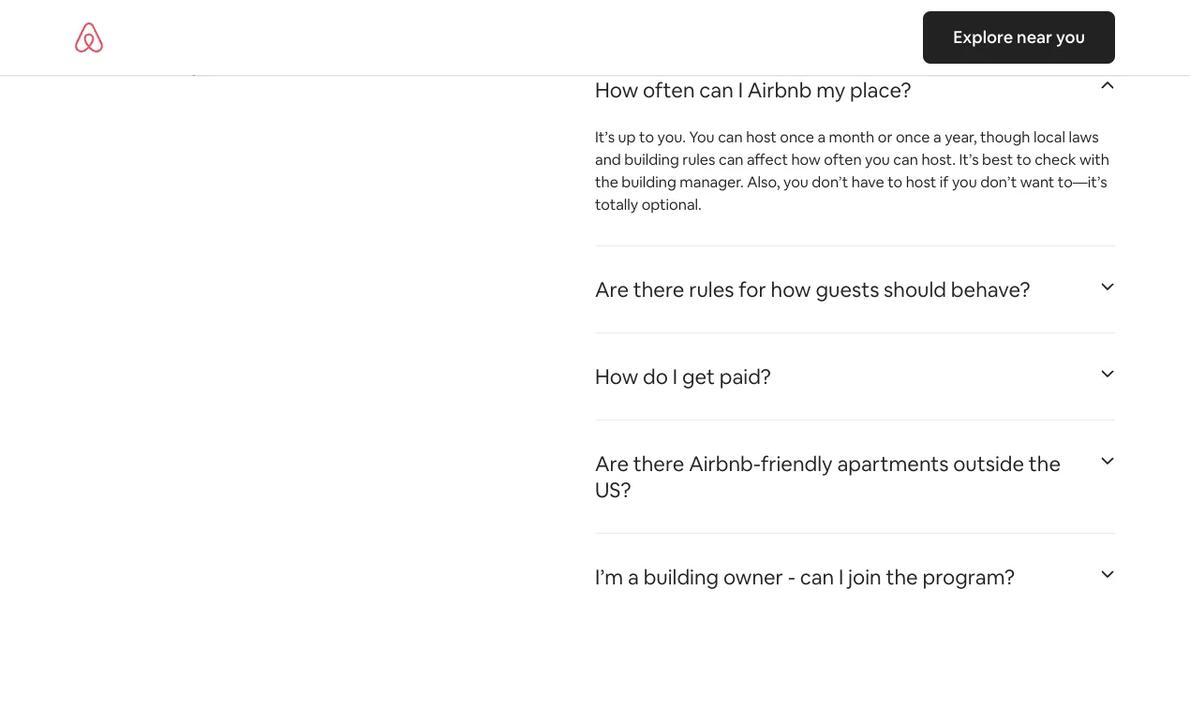 Task type: locate. For each thing, give the bounding box(es) containing it.
it's up to you. you can host once a month or once a year, though local laws and building rules can affect how often you can host. it's best to check with the building manager. also, you don't have to host if you don't want to—it's totally optional.
[[595, 127, 1109, 213]]

1 vertical spatial it's
[[959, 149, 979, 168]]

are there rules for how guests should behave?
[[595, 276, 1031, 302]]

there down the optional.
[[633, 276, 684, 302]]

also,
[[747, 172, 780, 191]]

guests
[[816, 276, 879, 302]]

explore near you
[[953, 26, 1085, 48]]

it's
[[595, 127, 615, 146], [959, 149, 979, 168]]

can right you
[[718, 127, 743, 146]]

0 horizontal spatial often
[[643, 76, 695, 103]]

and
[[595, 149, 621, 168]]

with
[[1080, 149, 1109, 168]]

to right "have"
[[888, 172, 903, 191]]

find
[[131, 26, 167, 52]]

how inside it's up to you. you can host once a month or once a year, though local laws and building rules can affect how often you can host. it's best to check with the building manager. also, you don't have to host if you don't want to—it's totally optional.
[[791, 149, 821, 168]]

how right the "affect"
[[791, 149, 821, 168]]

how right for
[[771, 276, 811, 302]]

to right up
[[639, 127, 654, 146]]

airbnb
[[748, 76, 812, 103]]

1 horizontal spatial the
[[886, 563, 918, 590]]

can up you
[[699, 76, 734, 103]]

month
[[829, 127, 875, 146]]

the right outside
[[1029, 450, 1061, 477]]

can
[[699, 76, 734, 103], [718, 127, 743, 146], [719, 149, 744, 168], [893, 149, 918, 168], [800, 563, 834, 590]]

a right i'm
[[628, 563, 639, 590]]

local
[[1034, 127, 1066, 146]]

i right 'do'
[[673, 363, 678, 390]]

my
[[816, 76, 845, 103]]

there
[[633, 276, 684, 302], [633, 450, 684, 477]]

should
[[884, 276, 946, 302]]

1 vertical spatial are
[[595, 450, 629, 477]]

once up the "affect"
[[780, 127, 814, 146]]

2 vertical spatial to
[[888, 172, 903, 191]]

2 horizontal spatial to
[[1016, 149, 1031, 168]]

0 vertical spatial how
[[791, 149, 821, 168]]

though
[[980, 127, 1030, 146]]

0 vertical spatial host
[[746, 127, 777, 146]]

you inside button
[[1056, 26, 1085, 48]]

a left month at the right top of page
[[818, 127, 826, 146]]

0 vertical spatial rules
[[682, 149, 715, 168]]

2 don't from the left
[[980, 172, 1017, 191]]

1 vertical spatial how
[[595, 363, 638, 390]]

rules down you
[[682, 149, 715, 168]]

0 vertical spatial are
[[595, 276, 629, 302]]

can't find what you're looking for? visit our help center
[[75, 26, 399, 77]]

host
[[746, 127, 777, 146], [906, 172, 936, 191]]

check
[[1035, 149, 1076, 168]]

building right i'm
[[643, 563, 719, 590]]

a up host.
[[933, 127, 941, 146]]

0 vertical spatial the
[[595, 172, 618, 191]]

1 vertical spatial there
[[633, 450, 684, 477]]

often
[[643, 76, 695, 103], [824, 149, 862, 168]]

host left if
[[906, 172, 936, 191]]

i left join
[[839, 563, 844, 590]]

0 vertical spatial building
[[624, 149, 679, 168]]

do
[[643, 363, 668, 390]]

rules inside it's up to you. you can host once a month or once a year, though local laws and building rules can affect how often you can host. it's best to check with the building manager. also, you don't have to host if you don't want to—it's totally optional.
[[682, 149, 715, 168]]

for?
[[361, 26, 399, 52]]

0 horizontal spatial the
[[595, 172, 618, 191]]

how
[[791, 149, 821, 168], [771, 276, 811, 302]]

the
[[595, 172, 618, 191], [1029, 450, 1061, 477], [886, 563, 918, 590]]

place?
[[850, 76, 911, 103]]

how up up
[[595, 76, 638, 103]]

building
[[624, 149, 679, 168], [622, 172, 676, 191], [643, 563, 719, 590]]

how
[[595, 76, 638, 103], [595, 363, 638, 390]]

1 horizontal spatial once
[[896, 127, 930, 146]]

host up the "affect"
[[746, 127, 777, 146]]

often down month at the right top of page
[[824, 149, 862, 168]]

0 horizontal spatial don't
[[812, 172, 848, 191]]

2 horizontal spatial a
[[933, 127, 941, 146]]

rules
[[682, 149, 715, 168], [689, 276, 734, 302]]

2 horizontal spatial the
[[1029, 450, 1061, 477]]

there inside are there airbnb-friendly apartments outside the us?
[[633, 450, 684, 477]]

a
[[818, 127, 826, 146], [933, 127, 941, 146], [628, 563, 639, 590]]

i
[[738, 76, 743, 103], [673, 363, 678, 390], [839, 563, 844, 590]]

1 horizontal spatial a
[[818, 127, 826, 146]]

1 don't from the left
[[812, 172, 848, 191]]

0 vertical spatial it's
[[595, 127, 615, 146]]

0 horizontal spatial i
[[673, 363, 678, 390]]

rules left for
[[689, 276, 734, 302]]

outside
[[953, 450, 1024, 477]]

to
[[639, 127, 654, 146], [1016, 149, 1031, 168], [888, 172, 903, 191]]

0 horizontal spatial it's
[[595, 127, 615, 146]]

how for how often can i airbnb my place?
[[595, 76, 638, 103]]

1 horizontal spatial don't
[[980, 172, 1017, 191]]

you right near
[[1056, 26, 1085, 48]]

building down you.
[[624, 149, 679, 168]]

1 how from the top
[[595, 76, 638, 103]]

don't down best
[[980, 172, 1017, 191]]

how left 'do'
[[595, 363, 638, 390]]

0 vertical spatial there
[[633, 276, 684, 302]]

don't
[[812, 172, 848, 191], [980, 172, 1017, 191]]

1 horizontal spatial host
[[906, 172, 936, 191]]

1 vertical spatial how
[[771, 276, 811, 302]]

you right if
[[952, 172, 977, 191]]

it's down year,
[[959, 149, 979, 168]]

1 horizontal spatial i
[[738, 76, 743, 103]]

you right also,
[[783, 172, 809, 191]]

to up want
[[1016, 149, 1031, 168]]

can right ‑
[[800, 563, 834, 590]]

0 vertical spatial how
[[595, 76, 638, 103]]

you.
[[657, 127, 686, 146]]

it's left up
[[595, 127, 615, 146]]

the right join
[[886, 563, 918, 590]]

apartments
[[837, 450, 949, 477]]

1 horizontal spatial often
[[824, 149, 862, 168]]

the down 'and' on the top of the page
[[595, 172, 618, 191]]

0 horizontal spatial a
[[628, 563, 639, 590]]

don't left "have"
[[812, 172, 848, 191]]

often up you.
[[643, 76, 695, 103]]

2 are from the top
[[595, 450, 629, 477]]

2 how from the top
[[595, 363, 638, 390]]

1 are from the top
[[595, 276, 629, 302]]

0 horizontal spatial once
[[780, 127, 814, 146]]

once
[[780, 127, 814, 146], [896, 127, 930, 146]]

there for rules
[[633, 276, 684, 302]]

are
[[595, 276, 629, 302], [595, 450, 629, 477]]

are for are there rules for how guests should behave?
[[595, 276, 629, 302]]

year,
[[945, 127, 977, 146]]

1 there from the top
[[633, 276, 684, 302]]

i left airbnb
[[738, 76, 743, 103]]

0 horizontal spatial to
[[639, 127, 654, 146]]

building up the optional.
[[622, 172, 676, 191]]

optional.
[[642, 194, 702, 213]]

are inside are there airbnb-friendly apartments outside the us?
[[595, 450, 629, 477]]

the inside are there airbnb-friendly apartments outside the us?
[[1029, 450, 1061, 477]]

host.
[[922, 149, 956, 168]]

you
[[1056, 26, 1085, 48], [865, 149, 890, 168], [783, 172, 809, 191], [952, 172, 977, 191]]

0 vertical spatial often
[[643, 76, 695, 103]]

1 vertical spatial the
[[1029, 450, 1061, 477]]

1 vertical spatial building
[[622, 172, 676, 191]]

the inside it's up to you. you can host once a month or once a year, though local laws and building rules can affect how often you can host. it's best to check with the building manager. also, you don't have to host if you don't want to—it's totally optional.
[[595, 172, 618, 191]]

2 vertical spatial the
[[886, 563, 918, 590]]

1 vertical spatial often
[[824, 149, 862, 168]]

there right us?
[[633, 450, 684, 477]]

once right or
[[896, 127, 930, 146]]

2 there from the top
[[633, 450, 684, 477]]

2 horizontal spatial i
[[839, 563, 844, 590]]



Task type: describe. For each thing, give the bounding box(es) containing it.
get
[[682, 363, 715, 390]]

us?
[[595, 476, 631, 503]]

program?
[[923, 563, 1015, 590]]

what
[[172, 26, 219, 52]]

0 vertical spatial to
[[639, 127, 654, 146]]

friendly
[[761, 450, 833, 477]]

1 vertical spatial to
[[1016, 149, 1031, 168]]

looking
[[287, 26, 356, 52]]

1 horizontal spatial it's
[[959, 149, 979, 168]]

center
[[209, 50, 276, 77]]

paid?
[[719, 363, 771, 390]]

best
[[982, 149, 1013, 168]]

how do i get paid?
[[595, 363, 771, 390]]

1 horizontal spatial to
[[888, 172, 903, 191]]

there for airbnb-
[[633, 450, 684, 477]]

up
[[618, 127, 636, 146]]

owner
[[723, 563, 783, 590]]

can't
[[75, 26, 126, 52]]

1 once from the left
[[780, 127, 814, 146]]

1 vertical spatial rules
[[689, 276, 734, 302]]

you down or
[[865, 149, 890, 168]]

to—it's
[[1058, 172, 1107, 191]]

totally
[[595, 194, 638, 213]]

i'm
[[595, 563, 623, 590]]

are there airbnb-friendly apartments outside the us?
[[595, 450, 1061, 503]]

have
[[852, 172, 884, 191]]

visit
[[75, 50, 118, 77]]

1 vertical spatial host
[[906, 172, 936, 191]]

2 vertical spatial i
[[839, 563, 844, 590]]

join
[[848, 563, 882, 590]]

0 vertical spatial i
[[738, 76, 743, 103]]

often inside it's up to you. you can host once a month or once a year, though local laws and building rules can affect how often you can host. it's best to check with the building manager. also, you don't have to host if you don't want to—it's totally optional.
[[824, 149, 862, 168]]

can up manager.
[[719, 149, 744, 168]]

you're
[[224, 26, 282, 52]]

explore
[[953, 26, 1013, 48]]

you
[[689, 127, 715, 146]]

1 vertical spatial i
[[673, 363, 678, 390]]

laws
[[1069, 127, 1099, 146]]

how often can i airbnb my place?
[[595, 76, 911, 103]]

explore near you button
[[923, 11, 1115, 64]]

airbnb-
[[689, 450, 761, 477]]

for
[[739, 276, 766, 302]]

how for how do i get paid?
[[595, 363, 638, 390]]

i'm a building owner ‑ can i join the program?
[[595, 563, 1015, 590]]

want
[[1020, 172, 1055, 191]]

or
[[878, 127, 892, 146]]

can left host.
[[893, 149, 918, 168]]

0 horizontal spatial host
[[746, 127, 777, 146]]

behave?
[[951, 276, 1031, 302]]

affect
[[747, 149, 788, 168]]

help
[[159, 50, 204, 77]]

are for are there airbnb-friendly apartments outside the us?
[[595, 450, 629, 477]]

2 once from the left
[[896, 127, 930, 146]]

our
[[122, 50, 155, 77]]

if
[[940, 172, 949, 191]]

near
[[1017, 26, 1052, 48]]

‑
[[788, 563, 795, 590]]

2 vertical spatial building
[[643, 563, 719, 590]]

manager.
[[680, 172, 744, 191]]



Task type: vqa. For each thing, say whether or not it's contained in the screenshot.
the if
yes



